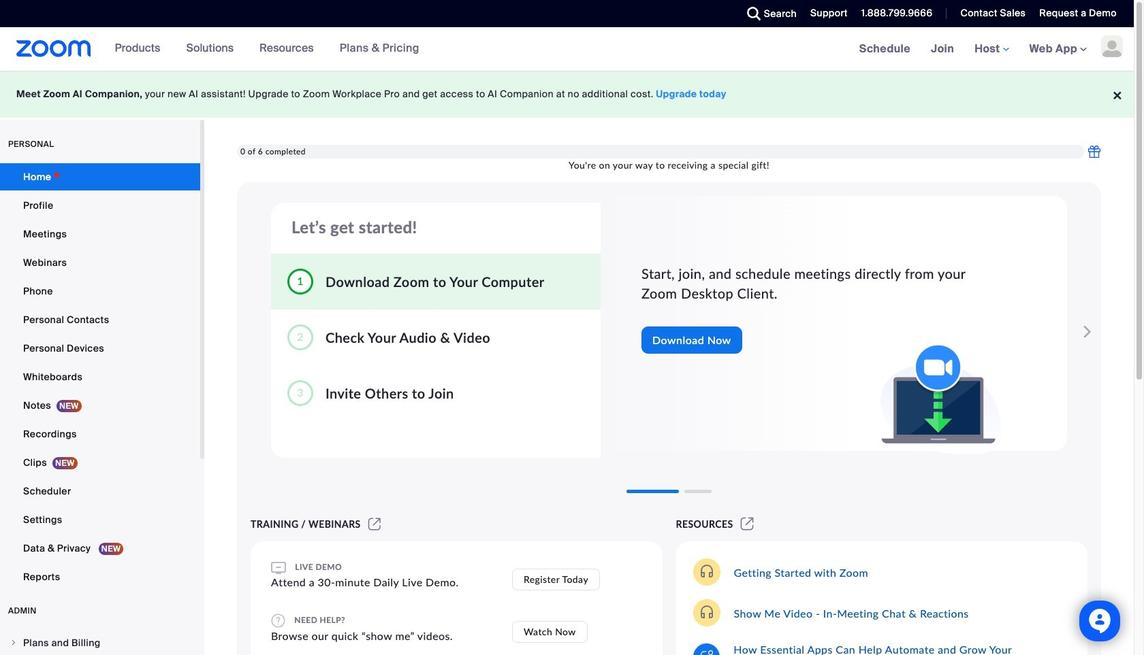 Task type: describe. For each thing, give the bounding box(es) containing it.
meetings navigation
[[849, 27, 1134, 72]]

next image
[[1076, 319, 1095, 346]]

1 window new image from the left
[[366, 519, 383, 531]]

profile picture image
[[1101, 35, 1123, 57]]



Task type: locate. For each thing, give the bounding box(es) containing it.
product information navigation
[[105, 27, 430, 71]]

right image
[[10, 640, 18, 648]]

0 horizontal spatial window new image
[[366, 519, 383, 531]]

footer
[[0, 71, 1134, 118]]

zoom logo image
[[16, 40, 91, 57]]

2 window new image from the left
[[739, 519, 756, 531]]

menu item
[[0, 631, 200, 656]]

1 horizontal spatial window new image
[[739, 519, 756, 531]]

banner
[[0, 27, 1134, 72]]

window new image
[[366, 519, 383, 531], [739, 519, 756, 531]]

personal menu menu
[[0, 163, 200, 593]]



Task type: vqa. For each thing, say whether or not it's contained in the screenshot.
side navigation navigation
no



